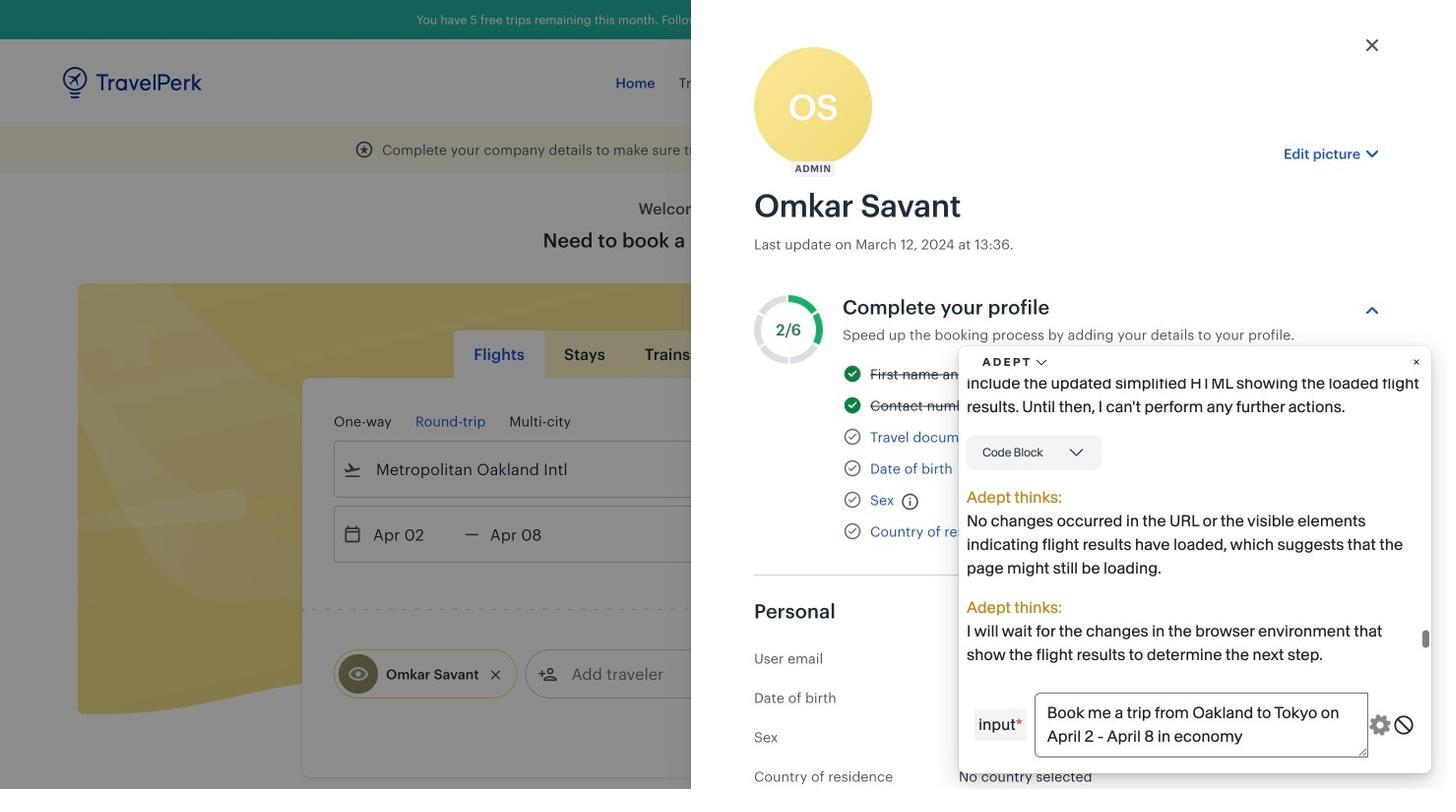 Task type: describe. For each thing, give the bounding box(es) containing it.
To search field
[[778, 454, 1087, 486]]

Return text field
[[480, 507, 582, 562]]



Task type: locate. For each thing, give the bounding box(es) containing it.
Add traveler search field
[[558, 659, 763, 691]]

From search field
[[362, 454, 672, 486]]

Depart text field
[[362, 507, 465, 562]]



Task type: vqa. For each thing, say whether or not it's contained in the screenshot.
From search box
yes



